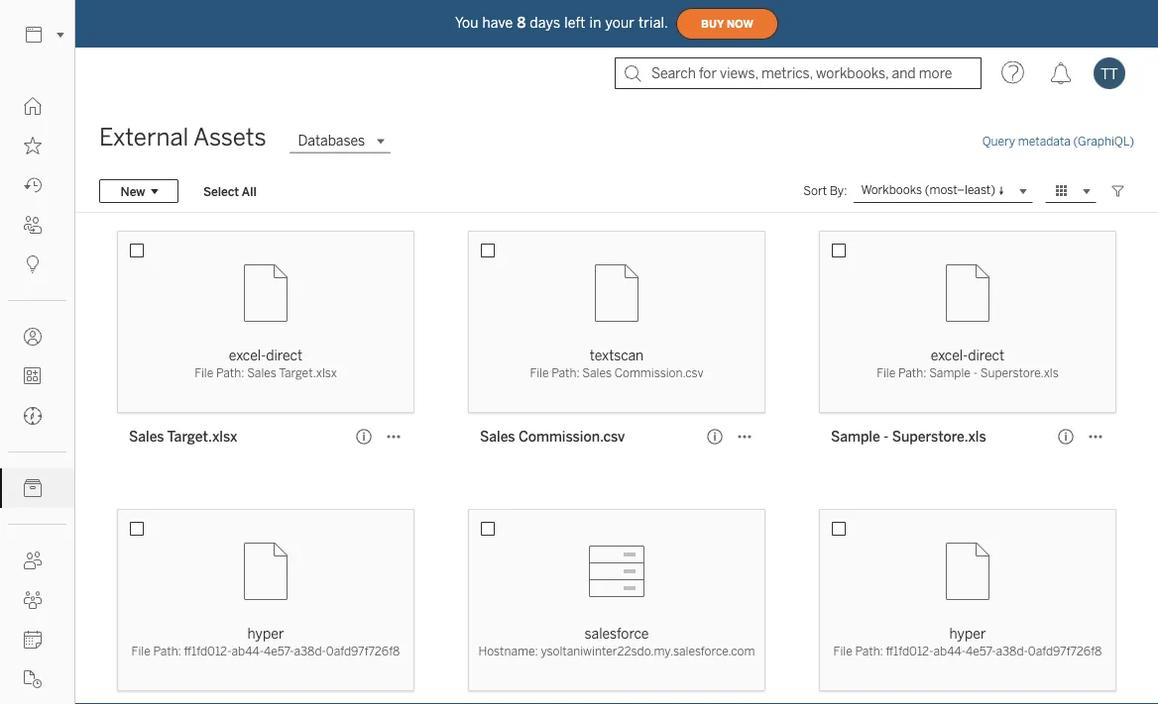 Task type: describe. For each thing, give the bounding box(es) containing it.
query
[[982, 134, 1015, 149]]

all
[[242, 184, 256, 199]]

hostname:
[[478, 645, 538, 659]]

databases
[[298, 133, 365, 149]]

query metadata (graphiql)
[[982, 134, 1134, 149]]

left
[[564, 15, 586, 31]]

query metadata (graphiql) link
[[982, 134, 1134, 149]]

8
[[517, 15, 526, 31]]

- inside excel-direct file path: sample - superstore.xls
[[973, 366, 978, 381]]

external
[[99, 123, 189, 152]]

sort
[[803, 184, 827, 198]]

1 hyper file path: ff1fd012-ab44-4e57-a38d-0afd97f726f8 from the left
[[131, 626, 400, 659]]

1 4e57- from the left
[[264, 645, 294, 659]]

new button
[[99, 179, 178, 203]]

your
[[605, 15, 635, 31]]

days
[[530, 15, 560, 31]]

grid view image
[[1053, 182, 1071, 200]]

2 hyper file path: ff1fd012-ab44-4e57-a38d-0afd97f726f8 from the left
[[833, 626, 1102, 659]]

buy now button
[[676, 8, 778, 40]]

trial.
[[639, 15, 668, 31]]

by:
[[830, 184, 847, 198]]

workbooks
[[861, 183, 922, 197]]

2 4e57- from the left
[[966, 645, 996, 659]]

2 ff1fd012- from the left
[[886, 645, 933, 659]]

1 vertical spatial -
[[884, 429, 889, 445]]

0 horizontal spatial target.xlsx
[[167, 429, 237, 445]]

2 0afd97f726f8 from the left
[[1028, 645, 1102, 659]]

buy
[[701, 18, 724, 30]]

in
[[590, 15, 601, 31]]

sales inside "textscan file path: sales commission.csv"
[[582, 366, 612, 381]]

select
[[203, 184, 239, 199]]

now
[[727, 18, 754, 30]]

file inside excel-direct file path: sample - superstore.xls
[[877, 366, 896, 381]]

file inside excel-direct file path: sales target.xlsx
[[195, 366, 213, 381]]

2 hyper from the left
[[949, 626, 986, 642]]

(most–least)
[[925, 183, 995, 197]]

sales inside excel-direct file path: sales target.xlsx
[[247, 366, 276, 381]]

1 vertical spatial commission.csv
[[519, 429, 625, 445]]

select all button
[[190, 179, 269, 203]]

target.xlsx inside excel-direct file path: sales target.xlsx
[[279, 366, 337, 381]]

path: inside excel-direct file path: sales target.xlsx
[[216, 366, 244, 381]]

path: inside "textscan file path: sales commission.csv"
[[551, 366, 580, 381]]

databases button
[[290, 129, 391, 153]]

1 ab44- from the left
[[231, 645, 264, 659]]



Task type: locate. For each thing, give the bounding box(es) containing it.
path:
[[216, 366, 244, 381], [551, 366, 580, 381], [898, 366, 927, 381], [153, 645, 181, 659], [855, 645, 883, 659]]

1 horizontal spatial hyper file path: ff1fd012-ab44-4e57-a38d-0afd97f726f8
[[833, 626, 1102, 659]]

target.xlsx
[[279, 366, 337, 381], [167, 429, 237, 445]]

0 horizontal spatial hyper file path: ff1fd012-ab44-4e57-a38d-0afd97f726f8
[[131, 626, 400, 659]]

you have 8 days left in your trial.
[[455, 15, 668, 31]]

1 horizontal spatial target.xlsx
[[279, 366, 337, 381]]

excel-direct file path: sales target.xlsx
[[195, 348, 337, 381]]

sort by:
[[803, 184, 847, 198]]

commission.csv down textscan
[[614, 366, 704, 381]]

1 vertical spatial target.xlsx
[[167, 429, 237, 445]]

1 a38d- from the left
[[294, 645, 326, 659]]

0 horizontal spatial hyper
[[247, 626, 284, 642]]

excel- inside excel-direct file path: sample - superstore.xls
[[931, 348, 968, 364]]

select all
[[203, 184, 256, 199]]

1 vertical spatial superstore.xls
[[892, 429, 986, 445]]

sales
[[247, 366, 276, 381], [582, 366, 612, 381], [129, 429, 164, 445], [480, 429, 515, 445]]

1 ff1fd012- from the left
[[184, 645, 231, 659]]

sample - superstore.xls
[[831, 429, 986, 445]]

hyper file path: ff1fd012-ab44-4e57-a38d-0afd97f726f8
[[131, 626, 400, 659], [833, 626, 1102, 659]]

0afd97f726f8
[[326, 645, 400, 659], [1028, 645, 1102, 659]]

buy now
[[701, 18, 754, 30]]

salesforce hostname: ysoltaniwinter22sdo.my.salesforce.com
[[478, 626, 755, 659]]

0 horizontal spatial sample
[[831, 429, 880, 445]]

new
[[120, 184, 145, 199]]

0 horizontal spatial -
[[884, 429, 889, 445]]

1 horizontal spatial sample
[[929, 366, 971, 381]]

1 horizontal spatial excel-
[[931, 348, 968, 364]]

have
[[482, 15, 513, 31]]

4e57-
[[264, 645, 294, 659], [966, 645, 996, 659]]

direct inside excel-direct file path: sample - superstore.xls
[[968, 348, 1005, 364]]

1 horizontal spatial 0afd97f726f8
[[1028, 645, 1102, 659]]

0 vertical spatial sample
[[929, 366, 971, 381]]

path: inside excel-direct file path: sample - superstore.xls
[[898, 366, 927, 381]]

sales commission.csv
[[480, 429, 625, 445]]

ab44-
[[231, 645, 264, 659], [933, 645, 966, 659]]

1 vertical spatial sample
[[831, 429, 880, 445]]

superstore.xls inside excel-direct file path: sample - superstore.xls
[[980, 366, 1059, 381]]

1 horizontal spatial a38d-
[[996, 645, 1028, 659]]

1 excel- from the left
[[229, 348, 266, 364]]

excel-direct file path: sample - superstore.xls
[[877, 348, 1059, 381]]

direct
[[266, 348, 303, 364], [968, 348, 1005, 364]]

workbooks (most–least) button
[[853, 179, 1033, 203]]

1 0afd97f726f8 from the left
[[326, 645, 400, 659]]

1 direct from the left
[[266, 348, 303, 364]]

file inside "textscan file path: sales commission.csv"
[[530, 366, 549, 381]]

assets
[[193, 123, 266, 152]]

main navigation. press the up and down arrow keys to access links. element
[[0, 86, 74, 705]]

textscan
[[590, 348, 644, 364]]

excel- for sales target.xlsx
[[229, 348, 266, 364]]

superstore.xls
[[980, 366, 1059, 381], [892, 429, 986, 445]]

you
[[455, 15, 478, 31]]

ff1fd012-
[[184, 645, 231, 659], [886, 645, 933, 659]]

a38d-
[[294, 645, 326, 659], [996, 645, 1028, 659]]

Search for views, metrics, workbooks, and more text field
[[615, 58, 982, 89]]

0 horizontal spatial 4e57-
[[264, 645, 294, 659]]

commission.csv inside "textscan file path: sales commission.csv"
[[614, 366, 704, 381]]

1 horizontal spatial hyper
[[949, 626, 986, 642]]

workbooks (most–least)
[[861, 183, 995, 197]]

excel- for sample - superstore.xls
[[931, 348, 968, 364]]

sales target.xlsx
[[129, 429, 237, 445]]

0 vertical spatial superstore.xls
[[980, 366, 1059, 381]]

2 excel- from the left
[[931, 348, 968, 364]]

commission.csv down "textscan file path: sales commission.csv"
[[519, 429, 625, 445]]

excel- inside excel-direct file path: sales target.xlsx
[[229, 348, 266, 364]]

excel-
[[229, 348, 266, 364], [931, 348, 968, 364]]

ysoltaniwinter22sdo.my.salesforce.com
[[541, 645, 755, 659]]

sample inside excel-direct file path: sample - superstore.xls
[[929, 366, 971, 381]]

commission.csv
[[614, 366, 704, 381], [519, 429, 625, 445]]

direct for sample - superstore.xls
[[968, 348, 1005, 364]]

salesforce
[[585, 626, 649, 642]]

2 a38d- from the left
[[996, 645, 1028, 659]]

1 horizontal spatial -
[[973, 366, 978, 381]]

textscan file path: sales commission.csv
[[530, 348, 704, 381]]

1 horizontal spatial 4e57-
[[966, 645, 996, 659]]

0 horizontal spatial 0afd97f726f8
[[326, 645, 400, 659]]

0 horizontal spatial a38d-
[[294, 645, 326, 659]]

sample
[[929, 366, 971, 381], [831, 429, 880, 445]]

0 vertical spatial commission.csv
[[614, 366, 704, 381]]

2 direct from the left
[[968, 348, 1005, 364]]

1 horizontal spatial direct
[[968, 348, 1005, 364]]

0 horizontal spatial direct
[[266, 348, 303, 364]]

metadata
[[1018, 134, 1071, 149]]

-
[[973, 366, 978, 381], [884, 429, 889, 445]]

(graphiql)
[[1073, 134, 1134, 149]]

1 horizontal spatial ab44-
[[933, 645, 966, 659]]

direct for sales target.xlsx
[[266, 348, 303, 364]]

direct inside excel-direct file path: sales target.xlsx
[[266, 348, 303, 364]]

external assets
[[99, 123, 266, 152]]

0 horizontal spatial excel-
[[229, 348, 266, 364]]

2 ab44- from the left
[[933, 645, 966, 659]]

1 horizontal spatial ff1fd012-
[[886, 645, 933, 659]]

0 horizontal spatial ab44-
[[231, 645, 264, 659]]

0 vertical spatial -
[[973, 366, 978, 381]]

hyper
[[247, 626, 284, 642], [949, 626, 986, 642]]

0 vertical spatial target.xlsx
[[279, 366, 337, 381]]

0 horizontal spatial ff1fd012-
[[184, 645, 231, 659]]

file
[[195, 366, 213, 381], [530, 366, 549, 381], [877, 366, 896, 381], [131, 645, 150, 659], [833, 645, 852, 659]]

1 hyper from the left
[[247, 626, 284, 642]]



Task type: vqa. For each thing, say whether or not it's contained in the screenshot.
the 4:32 at left top
no



